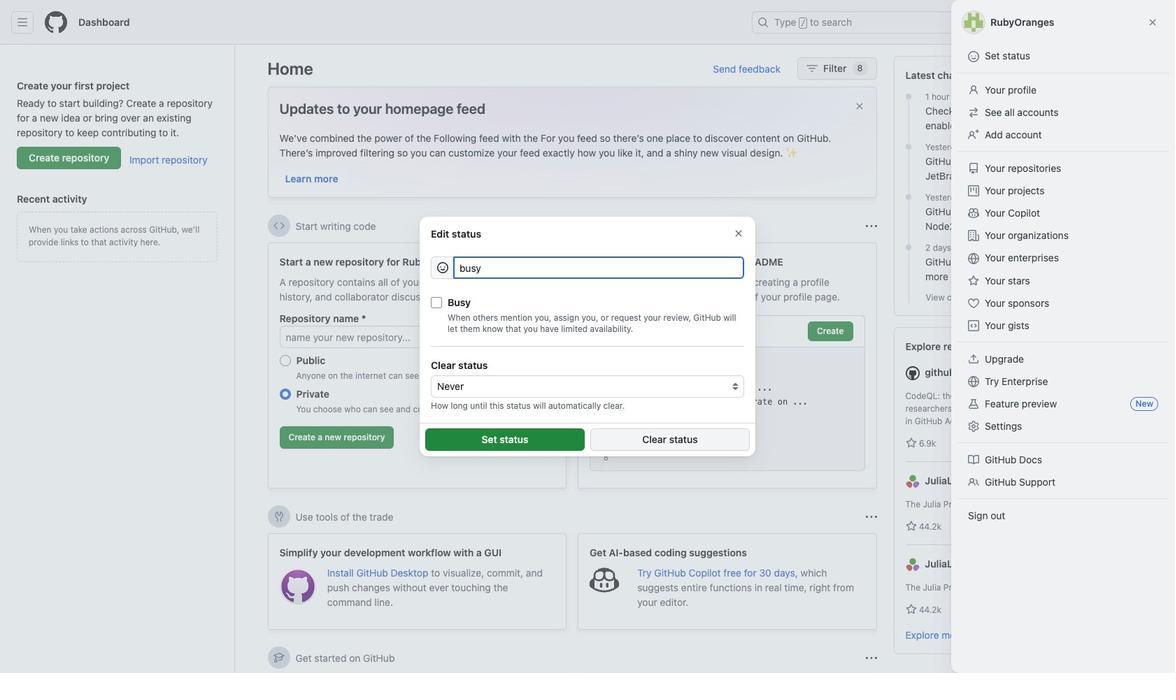 Task type: describe. For each thing, give the bounding box(es) containing it.
2 dot fill image from the top
[[903, 141, 914, 153]]

triangle down image
[[1035, 16, 1046, 27]]

star image
[[906, 521, 917, 532]]

homepage image
[[45, 11, 67, 34]]

1 dot fill image from the top
[[903, 192, 914, 203]]

plus image
[[1021, 17, 1032, 28]]

account element
[[0, 45, 235, 674]]



Task type: locate. For each thing, give the bounding box(es) containing it.
0 vertical spatial dot fill image
[[903, 192, 914, 203]]

1 star image from the top
[[906, 438, 917, 449]]

command palette image
[[980, 17, 991, 28]]

2 star image from the top
[[906, 605, 917, 616]]

0 vertical spatial dot fill image
[[903, 91, 914, 102]]

explore repositories navigation
[[894, 327, 1143, 655]]

1 dot fill image from the top
[[903, 91, 914, 102]]

explore element
[[894, 56, 1143, 674]]

dot fill image
[[903, 91, 914, 102], [903, 141, 914, 153]]

1 vertical spatial star image
[[906, 605, 917, 616]]

1 vertical spatial dot fill image
[[903, 141, 914, 153]]

0 vertical spatial star image
[[906, 438, 917, 449]]

2 dot fill image from the top
[[903, 242, 914, 253]]

1 vertical spatial dot fill image
[[903, 242, 914, 253]]

dot fill image
[[903, 192, 914, 203], [903, 242, 914, 253]]

star image
[[906, 438, 917, 449], [906, 605, 917, 616]]



Task type: vqa. For each thing, say whether or not it's contained in the screenshot.
right applications
no



